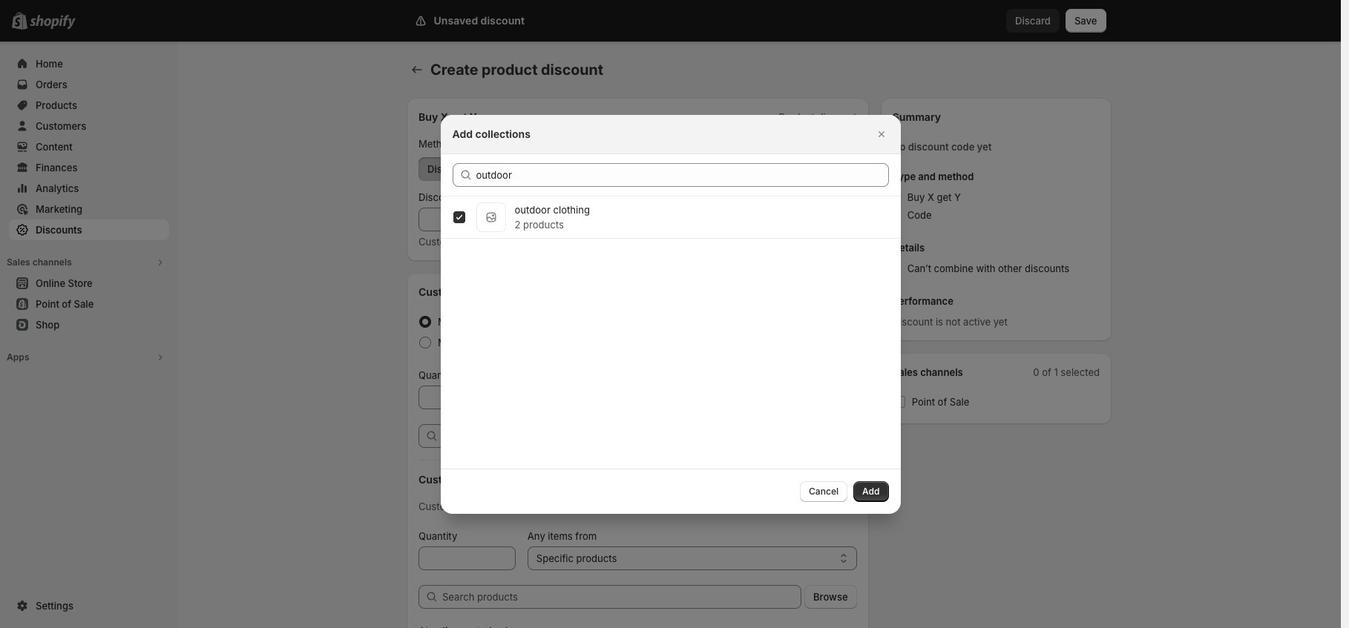 Task type: vqa. For each thing, say whether or not it's contained in the screenshot.
'Services'
no



Task type: locate. For each thing, give the bounding box(es) containing it.
dialog
[[0, 115, 1342, 514]]



Task type: describe. For each thing, give the bounding box(es) containing it.
Search collections text field
[[476, 163, 889, 187]]

shopify image
[[30, 15, 76, 30]]



